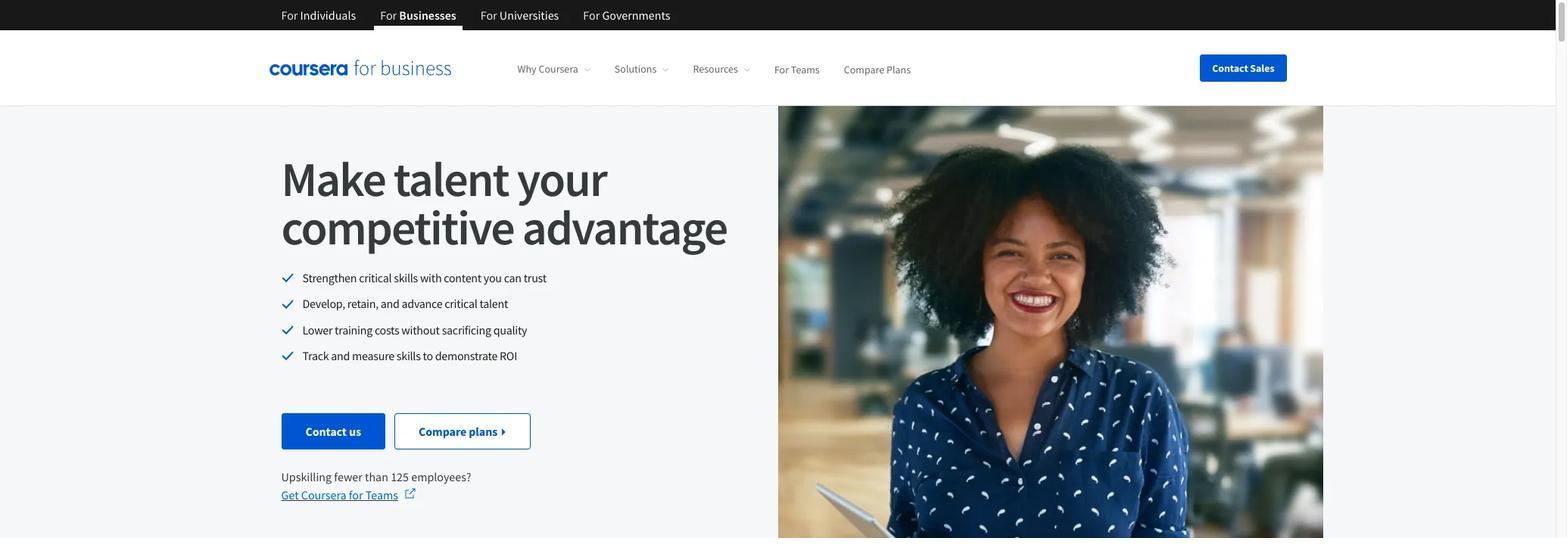 Task type: locate. For each thing, give the bounding box(es) containing it.
quality
[[494, 322, 527, 338]]

and
[[381, 296, 400, 312], [331, 348, 350, 364]]

teams
[[791, 62, 820, 76], [366, 487, 398, 503]]

for left businesses
[[380, 8, 397, 23]]

compare left plans at the top right
[[844, 62, 885, 76]]

compare plans ▸ button
[[395, 413, 531, 449]]

for left individuals
[[281, 8, 298, 23]]

coursera for why
[[539, 62, 578, 76]]

coursera for get
[[301, 487, 347, 503]]

coursera down the upskilling
[[301, 487, 347, 503]]

content
[[444, 270, 482, 285]]

teams left compare plans link
[[791, 62, 820, 76]]

lower training costs without sacrificing quality
[[303, 322, 527, 338]]

0 vertical spatial coursera
[[539, 62, 578, 76]]

contact sales
[[1213, 61, 1275, 75]]

teams down than at the bottom left of page
[[366, 487, 398, 503]]

talent
[[394, 148, 509, 209], [480, 296, 508, 312]]

0 vertical spatial teams
[[791, 62, 820, 76]]

0 horizontal spatial contact
[[306, 424, 347, 439]]

skills left with
[[394, 270, 418, 285]]

0 vertical spatial compare
[[844, 62, 885, 76]]

for
[[281, 8, 298, 23], [380, 8, 397, 23], [481, 8, 497, 23], [583, 8, 600, 23], [775, 62, 789, 76]]

strengthen critical skills with content you can trust
[[303, 270, 547, 285]]

make
[[281, 148, 385, 209]]

for left governments on the left of the page
[[583, 8, 600, 23]]

125
[[391, 469, 409, 484]]

trust
[[524, 270, 547, 285]]

critical down "content"
[[445, 296, 477, 312]]

for
[[349, 487, 363, 503]]

contact us button
[[281, 413, 385, 449]]

0 horizontal spatial critical
[[359, 270, 392, 285]]

0 vertical spatial talent
[[394, 148, 509, 209]]

track and measure skills to demonstrate roi
[[303, 348, 517, 364]]

compare left plans
[[419, 424, 467, 439]]

costs
[[375, 322, 399, 338]]

contact sales button
[[1200, 54, 1287, 81]]

1 vertical spatial teams
[[366, 487, 398, 503]]

critical
[[359, 270, 392, 285], [445, 296, 477, 312]]

and right 'track'
[[331, 348, 350, 364]]

0 horizontal spatial compare
[[419, 424, 467, 439]]

1 horizontal spatial critical
[[445, 296, 477, 312]]

contact left us
[[306, 424, 347, 439]]

sacrificing
[[442, 322, 491, 338]]

1 vertical spatial skills
[[397, 348, 421, 364]]

1 vertical spatial contact
[[306, 424, 347, 439]]

1 vertical spatial talent
[[480, 296, 508, 312]]

talent inside make talent your competitive advantage
[[394, 148, 509, 209]]

0 horizontal spatial coursera
[[301, 487, 347, 503]]

us
[[349, 424, 361, 439]]

coursera for business image
[[269, 60, 451, 75]]

and up costs
[[381, 296, 400, 312]]

track
[[303, 348, 329, 364]]

for teams link
[[775, 62, 820, 76]]

why
[[518, 62, 537, 76]]

0 vertical spatial and
[[381, 296, 400, 312]]

1 horizontal spatial coursera
[[539, 62, 578, 76]]

contact
[[1213, 61, 1249, 75], [306, 424, 347, 439]]

than
[[365, 469, 388, 484]]

critical up retain,
[[359, 270, 392, 285]]

upskilling
[[281, 469, 332, 484]]

fewer
[[334, 469, 363, 484]]

contact for contact sales
[[1213, 61, 1249, 75]]

compare
[[844, 62, 885, 76], [419, 424, 467, 439]]

can
[[504, 270, 522, 285]]

for individuals
[[281, 8, 356, 23]]

1 horizontal spatial teams
[[791, 62, 820, 76]]

for left universities
[[481, 8, 497, 23]]

compare inside button
[[419, 424, 467, 439]]

competitive
[[281, 197, 514, 257]]

coursera
[[539, 62, 578, 76], [301, 487, 347, 503]]

roi
[[500, 348, 517, 364]]

with
[[420, 270, 442, 285]]

▸
[[500, 424, 506, 439]]

for for governments
[[583, 8, 600, 23]]

make talent your competitive advantage
[[281, 148, 727, 257]]

0 vertical spatial contact
[[1213, 61, 1249, 75]]

skills
[[394, 270, 418, 285], [397, 348, 421, 364]]

compare plans
[[844, 62, 911, 76]]

for for individuals
[[281, 8, 298, 23]]

1 horizontal spatial contact
[[1213, 61, 1249, 75]]

1 vertical spatial compare
[[419, 424, 467, 439]]

1 vertical spatial coursera
[[301, 487, 347, 503]]

0 vertical spatial critical
[[359, 270, 392, 285]]

plans
[[887, 62, 911, 76]]

0 horizontal spatial and
[[331, 348, 350, 364]]

0 vertical spatial skills
[[394, 270, 418, 285]]

contact left sales
[[1213, 61, 1249, 75]]

for universities
[[481, 8, 559, 23]]

1 vertical spatial and
[[331, 348, 350, 364]]

skills left to in the bottom of the page
[[397, 348, 421, 364]]

1 horizontal spatial compare
[[844, 62, 885, 76]]

solutions
[[615, 62, 657, 76]]

coursera right why
[[539, 62, 578, 76]]



Task type: describe. For each thing, give the bounding box(es) containing it.
businesses
[[399, 8, 456, 23]]

1 vertical spatial critical
[[445, 296, 477, 312]]

for for universities
[[481, 8, 497, 23]]

lower
[[303, 322, 333, 338]]

resources link
[[693, 62, 750, 76]]

get coursera for teams
[[281, 487, 398, 503]]

compare plans link
[[844, 62, 911, 76]]

for for businesses
[[380, 8, 397, 23]]

demonstrate
[[435, 348, 498, 364]]

compare for compare plans
[[844, 62, 885, 76]]

upskilling fewer than 125 employees?
[[281, 469, 471, 484]]

sales
[[1251, 61, 1275, 75]]

advantage
[[522, 197, 727, 257]]

banner navigation
[[269, 0, 683, 42]]

for businesses
[[380, 8, 456, 23]]

contact us
[[306, 424, 361, 439]]

to
[[423, 348, 433, 364]]

get
[[281, 487, 299, 503]]

your
[[517, 148, 607, 209]]

training
[[335, 322, 373, 338]]

for teams
[[775, 62, 820, 76]]

develop, retain, and advance critical talent
[[303, 296, 508, 312]]

plans
[[469, 424, 498, 439]]

why coursera
[[518, 62, 578, 76]]

employees?
[[411, 469, 471, 484]]

0 horizontal spatial teams
[[366, 487, 398, 503]]

why coursera link
[[518, 62, 591, 76]]

advance
[[402, 296, 443, 312]]

solutions link
[[615, 62, 669, 76]]

individuals
[[300, 8, 356, 23]]

you
[[484, 270, 502, 285]]

resources
[[693, 62, 738, 76]]

for governments
[[583, 8, 671, 23]]

governments
[[602, 8, 671, 23]]

strengthen
[[303, 270, 357, 285]]

1 horizontal spatial and
[[381, 296, 400, 312]]

measure
[[352, 348, 394, 364]]

compare plans ▸
[[419, 424, 506, 439]]

for right resources link
[[775, 62, 789, 76]]

get coursera for teams link
[[281, 486, 417, 504]]

compare for compare plans ▸
[[419, 424, 467, 439]]

develop,
[[303, 296, 345, 312]]

without
[[402, 322, 440, 338]]

universities
[[500, 8, 559, 23]]

contact for contact us
[[306, 424, 347, 439]]

retain,
[[347, 296, 379, 312]]



Task type: vqa. For each thing, say whether or not it's contained in the screenshot.
the top components
no



